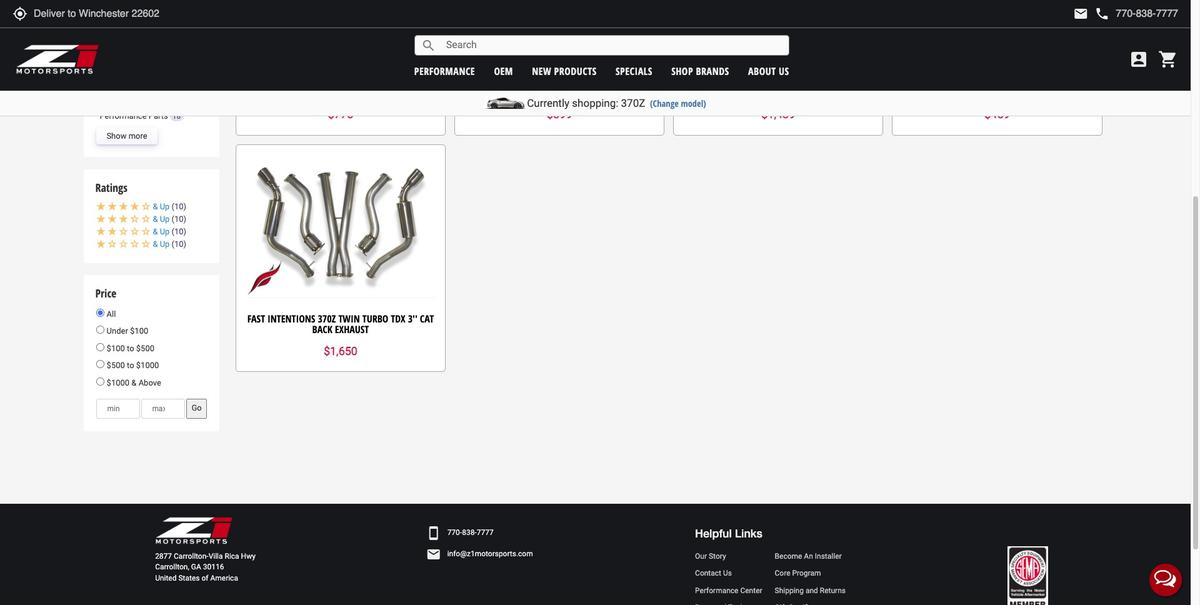 Task type: locate. For each thing, give the bounding box(es) containing it.
1 vertical spatial cat
[[420, 312, 434, 325]]

new products
[[532, 64, 597, 78]]

3 & up 10 from the top
[[153, 227, 183, 236]]

shipping
[[775, 586, 804, 595]]

&
[[153, 202, 158, 211], [153, 214, 158, 224], [153, 227, 158, 236], [153, 239, 158, 249], [131, 378, 137, 388]]

$1000 up 'above'
[[136, 361, 159, 370]]

fast intentions 370z tdx cat back exhaust
[[688, 57, 869, 70]]

$459
[[985, 108, 1010, 121]]

/
[[341, 57, 345, 70]]

performance
[[414, 64, 475, 78]]

specials link
[[616, 64, 653, 78]]

smartphone
[[426, 526, 441, 541]]

2877
[[155, 552, 172, 561]]

us for about us
[[779, 64, 789, 78]]

fast inside fast intentions 370z twin turbo tdx 3'' cat back exhaust
[[247, 312, 265, 325]]

performance center
[[695, 586, 762, 595]]

fast
[[250, 57, 268, 70], [463, 57, 481, 70], [688, 57, 706, 70], [247, 312, 265, 325]]

cat right 3''
[[420, 312, 434, 325]]

phone
[[1095, 6, 1110, 21]]

fast inside "fast intentions 370z / g37 resonated high flow cats"
[[250, 57, 268, 70]]

to for $500
[[127, 361, 134, 370]]

$500 down the $100 to $500
[[107, 361, 125, 370]]

villa
[[209, 552, 223, 561]]

$1000
[[136, 361, 159, 370], [107, 378, 129, 388]]

cat
[[796, 57, 810, 70], [420, 312, 434, 325]]

g35
[[163, 19, 178, 28]]

about us link
[[748, 64, 789, 78]]

1 star from the left
[[309, 90, 322, 102]]

about us
[[748, 64, 789, 78]]

intentions
[[270, 57, 318, 70], [484, 57, 531, 70], [708, 57, 756, 70], [268, 312, 315, 325]]

us for contact us
[[723, 569, 732, 578]]

370z inside fast intentions 370z twin turbo tdx 3'' cat back exhaust
[[318, 312, 336, 325]]

shopping_cart
[[1158, 49, 1178, 69]]

1 vertical spatial $100
[[107, 344, 125, 353]]

fast for fast intentions 370z tdx cat back exhaust
[[688, 57, 706, 70]]

18
[[172, 112, 181, 121]]

1 horizontal spatial tdx
[[779, 57, 794, 70]]

1 vertical spatial $500
[[107, 361, 125, 370]]

370z left '(change'
[[621, 97, 645, 109]]

star
[[309, 90, 322, 102], [322, 90, 334, 102], [334, 90, 347, 102], [347, 90, 359, 102], [359, 90, 372, 102], [528, 90, 541, 102], [541, 90, 553, 102], [553, 90, 566, 102], [566, 90, 578, 102], [578, 90, 591, 102], [747, 90, 760, 102], [760, 90, 772, 102], [772, 90, 785, 102], [785, 90, 797, 102]]

0 horizontal spatial $500
[[107, 361, 125, 370]]

7
[[187, 19, 191, 28]]

intentions inside "fast intentions 370z / g37 resonated high flow cats"
[[270, 57, 318, 70]]

exhaust right back
[[835, 57, 869, 70]]

838-
[[462, 528, 477, 537]]

0 vertical spatial $1000
[[136, 361, 159, 370]]

max number field
[[142, 399, 185, 419]]

to up $500 to $1000
[[127, 344, 134, 353]]

new
[[532, 64, 551, 78]]

370z for (change
[[621, 97, 645, 109]]

carrollton,
[[155, 563, 189, 572]]

$100 up the $100 to $500
[[130, 327, 148, 336]]

star star star star star_border $1,439
[[747, 90, 810, 121]]

search
[[421, 38, 436, 53]]

core program
[[775, 569, 821, 578]]

performance
[[100, 111, 147, 121], [695, 586, 739, 595]]

12 star from the left
[[760, 90, 772, 102]]

performance for parts
[[100, 111, 147, 121]]

rica
[[225, 552, 239, 561]]

star star star star star $899
[[528, 90, 591, 121]]

helpful links
[[695, 526, 763, 540]]

None radio
[[97, 309, 105, 317], [97, 326, 105, 334], [97, 309, 105, 317], [97, 326, 105, 334]]

fast for fast intentions 370z twin turbo tdx 3'' cat back exhaust
[[247, 312, 265, 325]]

1 vertical spatial us
[[723, 569, 732, 578]]

1 vertical spatial performance
[[695, 586, 739, 595]]

370z left '/'
[[320, 57, 338, 70]]

4 star from the left
[[347, 90, 359, 102]]

$899
[[547, 108, 572, 121]]

tdx left 3''
[[391, 312, 406, 325]]

back
[[312, 323, 332, 336]]

z1 company logo image
[[155, 516, 233, 545]]

3 10 from the top
[[174, 227, 183, 236]]

contact us
[[695, 569, 732, 578]]

0 horizontal spatial $1000
[[107, 378, 129, 388]]

all
[[105, 309, 116, 319]]

$500 up $500 to $1000
[[136, 344, 154, 353]]

fast intentions 370z / g37 resonated high flow cats
[[250, 57, 432, 81]]

1 vertical spatial exhaust
[[335, 323, 369, 336]]

1 vertical spatial tdx
[[391, 312, 406, 325]]

0 horizontal spatial performance
[[100, 111, 147, 121]]

turbo
[[362, 312, 388, 325]]

370z inside "fast intentions 370z / g37 resonated high flow cats"
[[320, 57, 338, 70]]

4 up from the top
[[160, 239, 170, 249]]

1 horizontal spatial performance
[[695, 586, 739, 595]]

an
[[804, 552, 813, 561]]

1 horizontal spatial $100
[[130, 327, 148, 336]]

370z for twin
[[318, 312, 336, 325]]

2 10 from the top
[[174, 214, 183, 224]]

0 vertical spatial performance
[[100, 111, 147, 121]]

Search search field
[[436, 36, 789, 55]]

twin
[[338, 312, 360, 325]]

mail link
[[1074, 6, 1089, 21]]

performance parts 18
[[100, 111, 181, 121]]

helpful
[[695, 526, 732, 540]]

us down 'our story' link
[[723, 569, 732, 578]]

7777
[[477, 528, 494, 537]]

phone link
[[1095, 6, 1178, 21]]

shopping_cart link
[[1155, 49, 1178, 69]]

to down the $100 to $500
[[127, 361, 134, 370]]

intentions for fast intentions 370z tdx cat back exhaust
[[708, 57, 756, 70]]

0 horizontal spatial exhaust
[[335, 323, 369, 336]]

370z left 'twin'
[[318, 312, 336, 325]]

0 vertical spatial us
[[779, 64, 789, 78]]

america
[[210, 574, 238, 582]]

$1000 down $500 to $1000
[[107, 378, 129, 388]]

0 vertical spatial tdx
[[779, 57, 794, 70]]

about
[[748, 64, 776, 78]]

$100 down under
[[107, 344, 125, 353]]

performance down contact us
[[695, 586, 739, 595]]

$500 to $1000
[[105, 361, 159, 370]]

370z up star star star star star_border $1,439
[[758, 57, 776, 70]]

new products link
[[532, 64, 597, 78]]

intentions inside fast intentions 370z twin turbo tdx 3'' cat back exhaust
[[268, 312, 315, 325]]

0 horizontal spatial us
[[723, 569, 732, 578]]

up
[[160, 202, 170, 211], [160, 214, 170, 224], [160, 227, 170, 236], [160, 239, 170, 249]]

370z for tdx
[[758, 57, 776, 70]]

infiniti g35 coupe sedan v35 v36 skyline 2003 2004 2005 2006 2007 2008 3.5l vq35de revup rev up vq35hr z1 motorsports image
[[110, 16, 160, 32]]

shop brands
[[672, 64, 729, 78]]

price
[[95, 286, 117, 301]]

None checkbox
[[97, 20, 107, 31]]

1 to from the top
[[127, 344, 134, 353]]

exhaust up $1,650
[[335, 323, 369, 336]]

6 star from the left
[[528, 90, 541, 102]]

None radio
[[97, 343, 105, 351], [97, 360, 105, 369], [97, 378, 105, 386], [97, 343, 105, 351], [97, 360, 105, 369], [97, 378, 105, 386]]

1 & up 10 from the top
[[153, 202, 183, 211]]

$775
[[328, 108, 353, 121]]

2 star from the left
[[322, 90, 334, 102]]

us right the about
[[779, 64, 789, 78]]

1 horizontal spatial exhaust
[[835, 57, 869, 70]]

intentions inside fast intentions vq 7at billet aluminum flex plate
[[484, 57, 531, 70]]

performance link
[[414, 64, 475, 78]]

2 up from the top
[[160, 214, 170, 224]]

370z for /
[[320, 57, 338, 70]]

1 horizontal spatial $500
[[136, 344, 154, 353]]

fast for fast intentions vq 7at billet aluminum flex plate
[[463, 57, 481, 70]]

& up 10
[[153, 202, 183, 211], [153, 214, 183, 224], [153, 227, 183, 236], [153, 239, 183, 249]]

min number field
[[97, 399, 140, 419]]

fast for fast intentions 370z / g37 resonated high flow cats
[[250, 57, 268, 70]]

to
[[127, 344, 134, 353], [127, 361, 134, 370]]

0 vertical spatial to
[[127, 344, 134, 353]]

7 star from the left
[[541, 90, 553, 102]]

1 vertical spatial to
[[127, 361, 134, 370]]

oem link
[[494, 64, 513, 78]]

performance down category
[[100, 111, 147, 121]]

$500
[[136, 344, 154, 353], [107, 361, 125, 370]]

z1 motorsports logo image
[[16, 44, 100, 75]]

0 vertical spatial cat
[[796, 57, 810, 70]]

cat left back
[[796, 57, 810, 70]]

fast inside fast intentions vq 7at billet aluminum flex plate
[[463, 57, 481, 70]]

hwy
[[241, 552, 256, 561]]

performance for center
[[695, 586, 739, 595]]

0 horizontal spatial cat
[[420, 312, 434, 325]]

1 horizontal spatial us
[[779, 64, 789, 78]]

0 vertical spatial $500
[[136, 344, 154, 353]]

and
[[806, 586, 818, 595]]

tdx right the about
[[779, 57, 794, 70]]

1 vertical spatial $1000
[[107, 378, 129, 388]]

exhaust inside fast intentions 370z twin turbo tdx 3'' cat back exhaust
[[335, 323, 369, 336]]

us
[[779, 64, 789, 78], [723, 569, 732, 578]]

ratings
[[95, 180, 128, 195]]

4 10 from the top
[[174, 239, 183, 249]]

0 horizontal spatial tdx
[[391, 312, 406, 325]]

1 up from the top
[[160, 202, 170, 211]]

exhaust
[[835, 57, 869, 70], [335, 323, 369, 336]]

flow
[[319, 68, 341, 81]]

email info@z1motorsports.com
[[426, 547, 533, 562]]

2 to from the top
[[127, 361, 134, 370]]

show
[[107, 131, 127, 141]]



Task type: vqa. For each thing, say whether or not it's contained in the screenshot.
Nissan 300ZX Z32 1990 1991 1992 1993 1994 1995 1996 VG30DETT VG30DE Twin Turbo Non Turbo Z1 Motorsports image
no



Task type: describe. For each thing, give the bounding box(es) containing it.
core program link
[[775, 568, 846, 579]]

contact
[[695, 569, 721, 578]]

model)
[[681, 98, 706, 109]]

our
[[695, 552, 707, 561]]

star star star star star $775
[[309, 90, 372, 121]]

intentions for fast intentions vq 7at billet aluminum flex plate
[[484, 57, 531, 70]]

performance center link
[[695, 585, 762, 596]]

770-
[[447, 528, 462, 537]]

$1,650
[[324, 344, 358, 357]]

account_box
[[1129, 49, 1149, 69]]

14 star from the left
[[785, 90, 797, 102]]

returns
[[820, 586, 846, 595]]

account_box link
[[1126, 49, 1152, 69]]

category
[[95, 90, 134, 105]]

shop
[[672, 64, 693, 78]]

1 10 from the top
[[174, 202, 183, 211]]

show more button
[[97, 128, 157, 145]]

sema member logo image
[[1008, 547, 1048, 605]]

7at
[[547, 57, 561, 70]]

13 star from the left
[[772, 90, 785, 102]]

parts
[[149, 111, 168, 121]]

my_location
[[13, 6, 28, 21]]

shop brands link
[[672, 64, 729, 78]]

above
[[139, 378, 161, 388]]

cats
[[344, 68, 362, 81]]

united
[[155, 574, 177, 582]]

installer
[[815, 552, 842, 561]]

tdx inside fast intentions 370z twin turbo tdx 3'' cat back exhaust
[[391, 312, 406, 325]]

mail phone
[[1074, 6, 1110, 21]]

intentions for fast intentions 370z twin turbo tdx 3'' cat back exhaust
[[268, 312, 315, 325]]

our story link
[[695, 552, 762, 562]]

become an installer
[[775, 552, 842, 561]]

0 vertical spatial exhaust
[[835, 57, 869, 70]]

vq
[[534, 57, 545, 70]]

30116
[[203, 563, 224, 572]]

intentions for fast intentions 370z / g37 resonated high flow cats
[[270, 57, 318, 70]]

aluminum
[[591, 57, 636, 70]]

4 & up 10 from the top
[[153, 239, 183, 249]]

8 star from the left
[[553, 90, 566, 102]]

11 star from the left
[[747, 90, 760, 102]]

currently shopping: 370z (change model)
[[527, 97, 706, 109]]

10 star from the left
[[578, 90, 591, 102]]

back
[[812, 57, 833, 70]]

billet
[[564, 57, 588, 70]]

our story
[[695, 552, 726, 561]]

currently
[[527, 97, 570, 109]]

ga
[[191, 563, 201, 572]]

links
[[735, 526, 763, 540]]

go button
[[187, 399, 207, 419]]

flex
[[639, 57, 656, 70]]

go
[[192, 403, 202, 413]]

center
[[740, 586, 762, 595]]

star_border
[[797, 90, 810, 102]]

3''
[[408, 312, 418, 325]]

plate
[[548, 68, 571, 81]]

under  $100
[[105, 327, 148, 336]]

info@z1motorsports.com
[[447, 550, 533, 558]]

(change
[[650, 98, 679, 109]]

fast intentions vq 7at billet aluminum flex plate
[[463, 57, 656, 81]]

email
[[426, 547, 441, 562]]

under
[[107, 327, 128, 336]]

brands
[[696, 64, 729, 78]]

core
[[775, 569, 790, 578]]

cat inside fast intentions 370z twin turbo tdx 3'' cat back exhaust
[[420, 312, 434, 325]]

$1000 & above
[[105, 378, 161, 388]]

states
[[178, 574, 200, 582]]

3 up from the top
[[160, 227, 170, 236]]

fast intentions 370z twin turbo tdx 3'' cat back exhaust
[[247, 312, 434, 336]]

info@z1motorsports.com link
[[447, 549, 533, 560]]

1 horizontal spatial cat
[[796, 57, 810, 70]]

0 horizontal spatial $100
[[107, 344, 125, 353]]

story
[[709, 552, 726, 561]]

5 star from the left
[[359, 90, 372, 102]]

specials
[[616, 64, 653, 78]]

0 vertical spatial $100
[[130, 327, 148, 336]]

to for $100
[[127, 344, 134, 353]]

$100 to $500
[[105, 344, 154, 353]]

become
[[775, 552, 802, 561]]

2 & up 10 from the top
[[153, 214, 183, 224]]

1 horizontal spatial $1000
[[136, 361, 159, 370]]

high
[[412, 57, 432, 70]]

program
[[792, 569, 821, 578]]

3 star from the left
[[334, 90, 347, 102]]

9 star from the left
[[566, 90, 578, 102]]

shipping and returns
[[775, 586, 846, 595]]

contact us link
[[695, 568, 762, 579]]

carrollton-
[[174, 552, 209, 561]]



